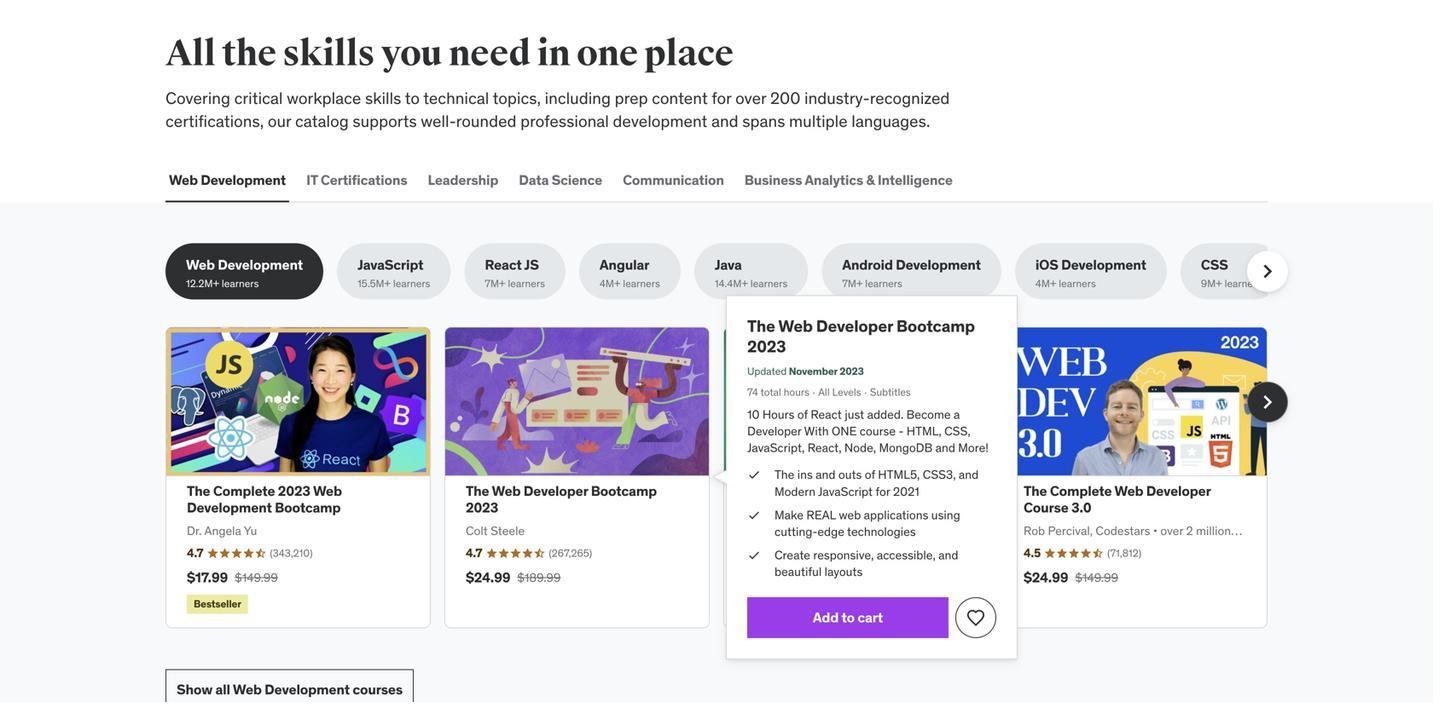 Task type: locate. For each thing, give the bounding box(es) containing it.
cart
[[858, 610, 883, 627]]

0 vertical spatial to
[[405, 88, 420, 109]]

updated
[[747, 365, 787, 378]]

and inside 10 hours of react just added. become a developer with one course - html, css, javascript, react, node, mongodb and more!
[[935, 441, 955, 456]]

hours
[[762, 407, 795, 423]]

2 7m+ from the left
[[842, 277, 863, 291]]

6 learners from the left
[[865, 277, 902, 291]]

1 vertical spatial next image
[[1254, 389, 1281, 416]]

the for the ins and outs of html5, css3, and modern javascript for 2021
[[775, 468, 795, 483]]

developer inside 10 hours of react just added. become a developer with one course - html, css, javascript, react, node, mongodb and more!
[[747, 424, 801, 439]]

0 horizontal spatial javascript
[[357, 256, 423, 274]]

and down using
[[939, 548, 958, 563]]

2021
[[893, 484, 919, 500]]

1 vertical spatial xsmall image
[[747, 548, 761, 564]]

developer inside the web developer bootcamp 2023 updated november 2023
[[816, 316, 893, 337]]

complete inside the complete 2023 web development bootcamp
[[213, 483, 275, 500]]

1 vertical spatial skills
[[365, 88, 401, 109]]

complete for course
[[1050, 483, 1112, 500]]

skills
[[283, 32, 375, 76], [365, 88, 401, 109]]

1 horizontal spatial bootcamp
[[591, 483, 657, 500]]

topic filters element
[[165, 243, 1288, 300]]

&
[[866, 171, 875, 189]]

the inside the complete web developer course 3.0
[[1024, 483, 1047, 500]]

1 learners from the left
[[222, 277, 259, 291]]

supports
[[353, 111, 417, 131]]

1 vertical spatial javascript
[[818, 484, 873, 500]]

1 vertical spatial all
[[818, 386, 830, 399]]

1 horizontal spatial all
[[818, 386, 830, 399]]

development for web development 12.2m+ learners
[[218, 256, 303, 274]]

cutting-
[[775, 525, 818, 540]]

to inside add to cart button
[[842, 610, 855, 627]]

0 vertical spatial the web developer bootcamp 2023 link
[[747, 316, 975, 357]]

our
[[268, 111, 291, 131]]

bootcamp for the web developer bootcamp 2023 colt steele
[[591, 483, 657, 500]]

javascript inside the ins and outs of html5, css3, and modern javascript for 2021
[[818, 484, 873, 500]]

communication button
[[619, 160, 727, 201]]

the web developer bootcamp 2023 colt steele
[[466, 483, 657, 539]]

html,
[[907, 424, 942, 439]]

next image inside the "carousel" element
[[1254, 389, 1281, 416]]

javascript up 15.5m+
[[357, 256, 423, 274]]

4m+ down the ios
[[1036, 277, 1056, 291]]

for for content
[[712, 88, 731, 109]]

2 horizontal spatial bootcamp
[[896, 316, 975, 337]]

8 learners from the left
[[1225, 277, 1262, 291]]

skills up supports
[[365, 88, 401, 109]]

the web developer bootcamp 2023 link inside the "carousel" element
[[466, 483, 657, 517]]

2 4m+ from the left
[[1036, 277, 1056, 291]]

1 xsmall image from the top
[[747, 467, 761, 484]]

7m+ inside android development 7m+ learners
[[842, 277, 863, 291]]

for for javascript
[[876, 484, 890, 500]]

levels
[[832, 386, 861, 399]]

and inside create responsive, accessible, and beautiful layouts
[[939, 548, 958, 563]]

1 vertical spatial react
[[811, 407, 842, 423]]

1 4m+ from the left
[[600, 277, 621, 291]]

0 vertical spatial all
[[165, 32, 216, 76]]

1 vertical spatial of
[[865, 468, 875, 483]]

html5,
[[878, 468, 920, 483]]

all
[[215, 681, 230, 699]]

the
[[747, 316, 775, 337], [775, 468, 795, 483], [187, 483, 210, 500], [466, 483, 489, 500], [1024, 483, 1047, 500]]

android
[[842, 256, 893, 274]]

languages.
[[852, 111, 930, 131]]

courses
[[353, 681, 403, 699]]

the web developer bootcamp 2023 link for updated
[[747, 316, 975, 357]]

the inside the complete 2023 web development bootcamp
[[187, 483, 210, 500]]

0 vertical spatial xsmall image
[[747, 467, 761, 484]]

bootcamp inside the web developer bootcamp 2023 updated november 2023
[[896, 316, 975, 337]]

0 vertical spatial of
[[797, 407, 808, 423]]

show all web development courses link
[[165, 670, 414, 703]]

workplace
[[287, 88, 361, 109]]

0 vertical spatial react
[[485, 256, 522, 274]]

0 horizontal spatial complete
[[213, 483, 275, 500]]

0 horizontal spatial all
[[165, 32, 216, 76]]

0 horizontal spatial of
[[797, 407, 808, 423]]

0 horizontal spatial bootcamp
[[275, 499, 341, 517]]

9m+
[[1201, 277, 1222, 291]]

1 horizontal spatial 7m+
[[842, 277, 863, 291]]

74
[[747, 386, 758, 399]]

0 vertical spatial next image
[[1254, 258, 1281, 285]]

to up supports
[[405, 88, 420, 109]]

development inside android development 7m+ learners
[[896, 256, 981, 274]]

2 xsmall image from the top
[[747, 548, 761, 564]]

bootcamp inside the web developer bootcamp 2023 colt steele
[[591, 483, 657, 500]]

ios
[[1036, 256, 1058, 274]]

web inside the complete web developer course 3.0
[[1115, 483, 1143, 500]]

0 horizontal spatial the web developer bootcamp 2023 link
[[466, 483, 657, 517]]

js
[[524, 256, 539, 274]]

hours
[[784, 386, 810, 399]]

learners inside ios development 4m+ learners
[[1059, 277, 1096, 291]]

2 complete from the left
[[1050, 483, 1112, 500]]

the for the complete web developer course 3.0
[[1024, 483, 1047, 500]]

java 14.4m+ learners
[[715, 256, 788, 291]]

next image for the "carousel" element
[[1254, 389, 1281, 416]]

xsmall image for the
[[747, 467, 761, 484]]

development inside the complete 2023 web development bootcamp
[[187, 499, 272, 517]]

7m+ for react js
[[485, 277, 505, 291]]

the for the web developer bootcamp 2023 updated november 2023
[[747, 316, 775, 337]]

the inside the ins and outs of html5, css3, and modern javascript for 2021
[[775, 468, 795, 483]]

skills inside covering critical workplace skills to technical topics, including prep content for over 200 industry-recognized certifications, our catalog supports well-rounded professional development and spans multiple languages.
[[365, 88, 401, 109]]

7m+
[[485, 277, 505, 291], [842, 277, 863, 291]]

complete inside the complete web developer course 3.0
[[1050, 483, 1112, 500]]

2 learners from the left
[[393, 277, 430, 291]]

analytics
[[805, 171, 863, 189]]

javascript down outs
[[818, 484, 873, 500]]

for inside the ins and outs of html5, css3, and modern javascript for 2021
[[876, 484, 890, 500]]

web development 12.2m+ learners
[[186, 256, 303, 291]]

bootcamp inside the complete 2023 web development bootcamp
[[275, 499, 341, 517]]

1 next image from the top
[[1254, 258, 1281, 285]]

javascript
[[357, 256, 423, 274], [818, 484, 873, 500]]

learners inside web development 12.2m+ learners
[[222, 277, 259, 291]]

xsmall image for create
[[747, 548, 761, 564]]

$24.99 $189.99
[[466, 569, 561, 587]]

layouts
[[825, 565, 863, 580]]

1 vertical spatial to
[[842, 610, 855, 627]]

xsmall image left create
[[747, 548, 761, 564]]

complete for development
[[213, 483, 275, 500]]

0 vertical spatial javascript
[[357, 256, 423, 274]]

the complete web developer course 3.0
[[1024, 483, 1211, 517]]

4m+ inside the angular 4m+ learners
[[600, 277, 621, 291]]

development for web development
[[201, 171, 286, 189]]

all levels
[[818, 386, 861, 399]]

the complete web developer course 3.0 link
[[1024, 483, 1211, 517]]

web development button
[[165, 160, 289, 201]]

learners inside css 9m+ learners
[[1225, 277, 1262, 291]]

1 complete from the left
[[213, 483, 275, 500]]

of inside the ins and outs of html5, css3, and modern javascript for 2021
[[865, 468, 875, 483]]

the complete 2023 web development bootcamp
[[187, 483, 342, 517]]

responsive,
[[813, 548, 874, 563]]

development inside web development 12.2m+ learners
[[218, 256, 303, 274]]

4m+ down angular
[[600, 277, 621, 291]]

and down css, on the right bottom
[[935, 441, 955, 456]]

the inside the web developer bootcamp 2023 colt steele
[[466, 483, 489, 500]]

1 horizontal spatial 4m+
[[1036, 277, 1056, 291]]

to
[[405, 88, 420, 109], [842, 610, 855, 627]]

3 learners from the left
[[508, 277, 545, 291]]

7 learners from the left
[[1059, 277, 1096, 291]]

2 next image from the top
[[1254, 389, 1281, 416]]

1 horizontal spatial for
[[876, 484, 890, 500]]

to inside covering critical workplace skills to technical topics, including prep content for over 200 industry-recognized certifications, our catalog supports well-rounded professional development and spans multiple languages.
[[405, 88, 420, 109]]

development inside button
[[201, 171, 286, 189]]

for left the over
[[712, 88, 731, 109]]

in
[[537, 32, 570, 76]]

for down html5,
[[876, 484, 890, 500]]

0 horizontal spatial 7m+
[[485, 277, 505, 291]]

angular 4m+ learners
[[600, 256, 660, 291]]

1 7m+ from the left
[[485, 277, 505, 291]]

1 vertical spatial the web developer bootcamp 2023 link
[[466, 483, 657, 517]]

0 horizontal spatial 4m+
[[600, 277, 621, 291]]

for inside covering critical workplace skills to technical topics, including prep content for over 200 industry-recognized certifications, our catalog supports well-rounded professional development and spans multiple languages.
[[712, 88, 731, 109]]

1 horizontal spatial react
[[811, 407, 842, 423]]

the web developer bootcamp 2023 link for colt steele
[[466, 483, 657, 517]]

react up with
[[811, 407, 842, 423]]

all left levels
[[818, 386, 830, 399]]

web inside the web developer bootcamp 2023 colt steele
[[492, 483, 521, 500]]

css 9m+ learners
[[1201, 256, 1262, 291]]

0 horizontal spatial react
[[485, 256, 522, 274]]

15.5m+
[[357, 277, 391, 291]]

react left js
[[485, 256, 522, 274]]

web
[[169, 171, 198, 189], [186, 256, 215, 274], [778, 316, 813, 337], [313, 483, 342, 500], [492, 483, 521, 500], [1115, 483, 1143, 500], [233, 681, 262, 699]]

the web developer bootcamp 2023 link
[[747, 316, 975, 357], [466, 483, 657, 517]]

development
[[201, 171, 286, 189], [218, 256, 303, 274], [896, 256, 981, 274], [1061, 256, 1146, 274], [187, 499, 272, 517], [265, 681, 350, 699]]

developer inside the complete web developer course 3.0
[[1146, 483, 1211, 500]]

0 vertical spatial for
[[712, 88, 731, 109]]

next image inside topic filters element
[[1254, 258, 1281, 285]]

learners
[[222, 277, 259, 291], [393, 277, 430, 291], [508, 277, 545, 291], [623, 277, 660, 291], [751, 277, 788, 291], [865, 277, 902, 291], [1059, 277, 1096, 291], [1225, 277, 1262, 291]]

for
[[712, 88, 731, 109], [876, 484, 890, 500]]

real
[[807, 508, 836, 523]]

xsmall image
[[747, 467, 761, 484], [747, 548, 761, 564]]

all
[[165, 32, 216, 76], [818, 386, 830, 399]]

css,
[[944, 424, 971, 439]]

1 horizontal spatial to
[[842, 610, 855, 627]]

the inside the web developer bootcamp 2023 updated november 2023
[[747, 316, 775, 337]]

1 horizontal spatial of
[[865, 468, 875, 483]]

developer inside the web developer bootcamp 2023 colt steele
[[524, 483, 588, 500]]

1 vertical spatial for
[[876, 484, 890, 500]]

0 horizontal spatial for
[[712, 88, 731, 109]]

add
[[813, 610, 839, 627]]

skills up workplace
[[283, 32, 375, 76]]

complete
[[213, 483, 275, 500], [1050, 483, 1112, 500]]

web inside button
[[169, 171, 198, 189]]

and inside covering critical workplace skills to technical topics, including prep content for over 200 industry-recognized certifications, our catalog supports well-rounded professional development and spans multiple languages.
[[711, 111, 738, 131]]

web inside the complete 2023 web development bootcamp
[[313, 483, 342, 500]]

to left cart
[[842, 610, 855, 627]]

well-
[[421, 111, 456, 131]]

1 horizontal spatial the web developer bootcamp 2023 link
[[747, 316, 975, 357]]

bootcamp
[[896, 316, 975, 337], [591, 483, 657, 500], [275, 499, 341, 517]]

1 horizontal spatial javascript
[[818, 484, 873, 500]]

developer
[[816, 316, 893, 337], [747, 424, 801, 439], [524, 483, 588, 500], [1146, 483, 1211, 500]]

7m+ for android development
[[842, 277, 863, 291]]

and down the over
[[711, 111, 738, 131]]

javascript,
[[747, 441, 805, 456]]

development inside ios development 4m+ learners
[[1061, 256, 1146, 274]]

react inside 10 hours of react just added. become a developer with one course - html, css, javascript, react, node, mongodb and more!
[[811, 407, 842, 423]]

4m+
[[600, 277, 621, 291], [1036, 277, 1056, 291]]

science
[[552, 171, 602, 189]]

xsmall image down javascript,
[[747, 467, 761, 484]]

all for all the skills you need in one place
[[165, 32, 216, 76]]

74 total hours
[[747, 386, 810, 399]]

need
[[449, 32, 531, 76]]

it certifications
[[306, 171, 407, 189]]

development for android development 7m+ learners
[[896, 256, 981, 274]]

4 learners from the left
[[623, 277, 660, 291]]

next image
[[1254, 258, 1281, 285], [1254, 389, 1281, 416]]

javascript 15.5m+ learners
[[357, 256, 430, 291]]

7m+ inside 'react js 7m+ learners'
[[485, 277, 505, 291]]

added.
[[867, 407, 904, 423]]

the web developer bootcamp 2023 link up (267,265)
[[466, 483, 657, 517]]

the for the complete 2023 web development bootcamp
[[187, 483, 210, 500]]

all up covering
[[165, 32, 216, 76]]

0 horizontal spatial to
[[405, 88, 420, 109]]

of up with
[[797, 407, 808, 423]]

1 horizontal spatial complete
[[1050, 483, 1112, 500]]

5 learners from the left
[[751, 277, 788, 291]]

of right outs
[[865, 468, 875, 483]]

the web developer bootcamp 2023 link up levels
[[747, 316, 975, 357]]



Task type: describe. For each thing, give the bounding box(es) containing it.
learners inside java 14.4m+ learners
[[751, 277, 788, 291]]

all for all levels
[[818, 386, 830, 399]]

web inside web development 12.2m+ learners
[[186, 256, 215, 274]]

267265 reviews element
[[549, 547, 592, 561]]

rounded
[[456, 111, 517, 131]]

november
[[789, 365, 838, 378]]

subtitles
[[870, 386, 911, 399]]

$24.99
[[466, 569, 510, 587]]

course
[[860, 424, 896, 439]]

leadership button
[[424, 160, 502, 201]]

data science button
[[515, 160, 606, 201]]

14.4m+
[[715, 277, 748, 291]]

the web developer bootcamp 2023 updated november 2023
[[747, 316, 975, 378]]

(267,265)
[[549, 547, 592, 561]]

12.2m+
[[186, 277, 219, 291]]

place
[[644, 32, 733, 76]]

2023 inside the web developer bootcamp 2023 colt steele
[[466, 499, 498, 517]]

javascript inside javascript 15.5m+ learners
[[357, 256, 423, 274]]

total
[[761, 386, 781, 399]]

learners inside 'react js 7m+ learners'
[[508, 277, 545, 291]]

all the skills you need in one place
[[165, 32, 733, 76]]

3.0
[[1071, 499, 1092, 517]]

development for ios development 4m+ learners
[[1061, 256, 1146, 274]]

intelligence
[[878, 171, 953, 189]]

$189.99
[[517, 571, 561, 586]]

the ins and outs of html5, css3, and modern javascript for 2021
[[775, 468, 979, 500]]

industry-
[[804, 88, 870, 109]]

ins
[[797, 468, 813, 483]]

200
[[770, 88, 801, 109]]

the for the web developer bootcamp 2023 colt steele
[[466, 483, 489, 500]]

react inside 'react js 7m+ learners'
[[485, 256, 522, 274]]

4m+ inside ios development 4m+ learners
[[1036, 277, 1056, 291]]

android development 7m+ learners
[[842, 256, 981, 291]]

web inside the web developer bootcamp 2023 updated november 2023
[[778, 316, 813, 337]]

0 vertical spatial skills
[[283, 32, 375, 76]]

of inside 10 hours of react just added. become a developer with one course - html, css, javascript, react, node, mongodb and more!
[[797, 407, 808, 423]]

certifications
[[321, 171, 407, 189]]

content
[[652, 88, 708, 109]]

show
[[177, 681, 213, 699]]

accessible,
[[877, 548, 936, 563]]

data
[[519, 171, 549, 189]]

and right ins
[[816, 468, 836, 483]]

catalog
[[295, 111, 349, 131]]

create responsive, accessible, and beautiful layouts
[[775, 548, 958, 580]]

carousel element
[[165, 327, 1288, 629]]

over
[[735, 88, 766, 109]]

node,
[[844, 441, 876, 456]]

create
[[775, 548, 810, 563]]

certifications,
[[165, 111, 264, 131]]

using
[[931, 508, 960, 523]]

2023 inside the complete 2023 web development bootcamp
[[278, 483, 310, 500]]

4.7
[[466, 546, 482, 561]]

critical
[[234, 88, 283, 109]]

learners inside the angular 4m+ learners
[[623, 277, 660, 291]]

business analytics & intelligence
[[745, 171, 953, 189]]

beautiful
[[775, 565, 822, 580]]

css3,
[[923, 468, 956, 483]]

ios development 4m+ learners
[[1036, 256, 1146, 291]]

it certifications button
[[303, 160, 411, 201]]

prep
[[615, 88, 648, 109]]

learners inside javascript 15.5m+ learners
[[393, 277, 430, 291]]

steele
[[491, 524, 525, 539]]

development
[[613, 111, 707, 131]]

add to cart button
[[747, 598, 949, 639]]

multiple
[[789, 111, 848, 131]]

business analytics & intelligence button
[[741, 160, 956, 201]]

spans
[[742, 111, 785, 131]]

one
[[577, 32, 638, 76]]

just
[[845, 407, 864, 423]]

with
[[804, 424, 829, 439]]

make
[[775, 508, 804, 523]]

business
[[745, 171, 802, 189]]

wishlist image
[[966, 608, 986, 629]]

modern
[[775, 484, 816, 500]]

java
[[715, 256, 742, 274]]

web
[[839, 508, 861, 523]]

learners inside android development 7m+ learners
[[865, 277, 902, 291]]

leadership
[[428, 171, 498, 189]]

outs
[[838, 468, 862, 483]]

including
[[545, 88, 611, 109]]

-
[[899, 424, 904, 439]]

topics,
[[493, 88, 541, 109]]

web development
[[169, 171, 286, 189]]

next image for topic filters element
[[1254, 258, 1281, 285]]

you
[[381, 32, 442, 76]]

data science
[[519, 171, 602, 189]]

css
[[1201, 256, 1228, 274]]

react,
[[808, 441, 842, 456]]

become
[[907, 407, 951, 423]]

it
[[306, 171, 318, 189]]

xsmall image
[[747, 507, 761, 524]]

colt
[[466, 524, 488, 539]]

10
[[747, 407, 760, 423]]

covering critical workplace skills to technical topics, including prep content for over 200 industry-recognized certifications, our catalog supports well-rounded professional development and spans multiple languages.
[[165, 88, 950, 131]]

recognized
[[870, 88, 950, 109]]

bootcamp for the web developer bootcamp 2023 updated november 2023
[[896, 316, 975, 337]]

mongodb
[[879, 441, 933, 456]]

and down more!
[[959, 468, 979, 483]]

communication
[[623, 171, 724, 189]]



Task type: vqa. For each thing, say whether or not it's contained in the screenshot.
The Ins And Outs Of Html5, Css3, And Modern Javascript For 2021
yes



